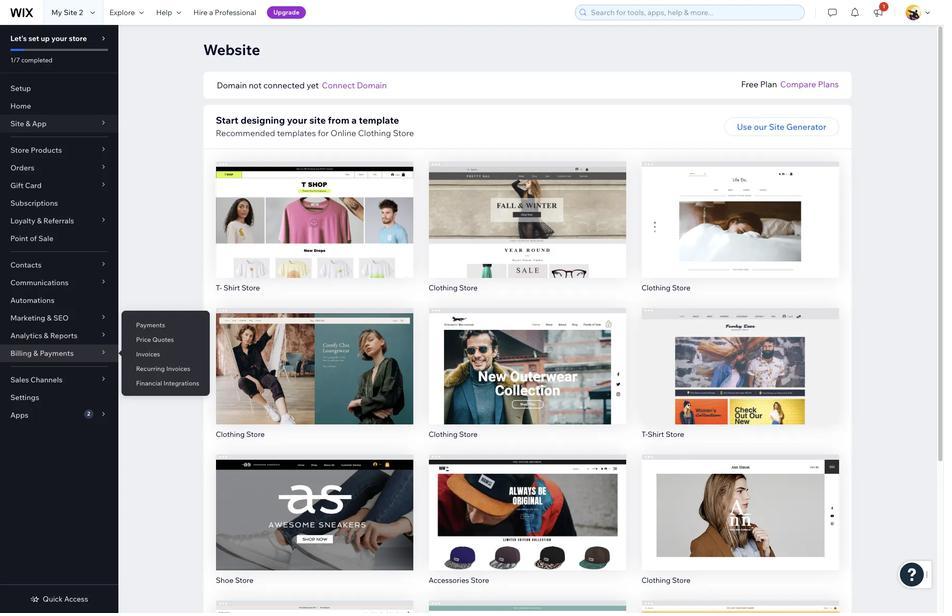 Task type: locate. For each thing, give the bounding box(es) containing it.
let's
[[10, 34, 27, 43]]

billing & payments
[[10, 349, 74, 358]]

t- for t- shirt store
[[216, 283, 222, 292]]

your inside start designing your site from a template recommended templates for online clothing store
[[287, 114, 307, 126]]

2 right my
[[79, 8, 83, 17]]

gift
[[10, 181, 23, 190]]

marketing & seo
[[10, 313, 69, 323]]

analytics & reports
[[10, 331, 78, 340]]

0 horizontal spatial domain
[[217, 80, 247, 90]]

& for analytics
[[44, 331, 49, 340]]

financial
[[136, 379, 162, 387]]

1 horizontal spatial domain
[[357, 80, 387, 90]]

point of sale link
[[0, 230, 118, 247]]

0 horizontal spatial your
[[51, 34, 67, 43]]

2 inside sidebar element
[[87, 411, 90, 417]]

start designing your site from a template recommended templates for online clothing store
[[216, 114, 414, 138]]

site inside dropdown button
[[10, 119, 24, 128]]

domain left not
[[217, 80, 247, 90]]

domain right connect
[[357, 80, 387, 90]]

0 horizontal spatial payments
[[40, 349, 74, 358]]

payments down analytics & reports popup button
[[40, 349, 74, 358]]

price quotes link
[[122, 331, 210, 349]]

0 vertical spatial 2
[[79, 8, 83, 17]]

site down home
[[10, 119, 24, 128]]

point of sale
[[10, 234, 53, 243]]

shoe
[[216, 576, 234, 585]]

1 horizontal spatial a
[[352, 114, 357, 126]]

store
[[69, 34, 87, 43]]

your right up
[[51, 34, 67, 43]]

professional
[[215, 8, 256, 17]]

quotes
[[152, 336, 174, 344]]

t-
[[216, 283, 222, 292], [642, 430, 648, 439]]

orders button
[[0, 159, 118, 177]]

& left reports
[[44, 331, 49, 340]]

price quotes
[[136, 336, 174, 344]]

home
[[10, 101, 31, 111]]

1 horizontal spatial t-
[[642, 430, 648, 439]]

0 horizontal spatial 2
[[79, 8, 83, 17]]

clothing
[[358, 128, 391, 138], [429, 283, 458, 292], [642, 283, 671, 292], [216, 430, 245, 439], [429, 430, 458, 439], [642, 576, 671, 585]]

invoices
[[136, 350, 160, 358], [166, 365, 190, 373]]

view button
[[293, 224, 337, 243], [506, 224, 550, 243], [719, 224, 763, 243], [293, 370, 337, 389], [506, 370, 550, 389], [719, 370, 763, 389], [293, 517, 337, 535], [506, 517, 550, 535], [719, 517, 763, 535]]

of
[[30, 234, 37, 243]]

0 horizontal spatial t-
[[216, 283, 222, 292]]

shirt for t- shirt store
[[224, 283, 240, 292]]

recurring invoices
[[136, 365, 190, 373]]

1 vertical spatial shirt
[[648, 430, 665, 439]]

0 vertical spatial invoices
[[136, 350, 160, 358]]

a
[[209, 8, 213, 17], [352, 114, 357, 126]]

site right my
[[64, 8, 77, 17]]

0 vertical spatial a
[[209, 8, 213, 17]]

your up templates
[[287, 114, 307, 126]]

1 vertical spatial your
[[287, 114, 307, 126]]

contacts button
[[0, 256, 118, 274]]

recurring
[[136, 365, 165, 373]]

generator
[[787, 122, 827, 132]]

quick access
[[43, 595, 88, 604]]

sales channels
[[10, 375, 63, 385]]

apps
[[10, 411, 28, 420]]

quick access button
[[30, 595, 88, 604]]

plan
[[761, 79, 778, 89]]

payments link
[[122, 316, 210, 334]]

1 vertical spatial payments
[[40, 349, 74, 358]]

clothing store
[[429, 283, 478, 292], [642, 283, 691, 292], [216, 430, 265, 439], [429, 430, 478, 439], [642, 576, 691, 585]]

0 horizontal spatial a
[[209, 8, 213, 17]]

1 vertical spatial 2
[[87, 411, 90, 417]]

seo
[[53, 313, 69, 323]]

accessories store
[[429, 576, 490, 585]]

& left seo
[[47, 313, 52, 323]]

1 horizontal spatial shirt
[[648, 430, 665, 439]]

yet
[[307, 80, 319, 90]]

0 horizontal spatial invoices
[[136, 350, 160, 358]]

store
[[393, 128, 414, 138], [10, 146, 29, 155], [242, 283, 260, 292], [460, 283, 478, 292], [673, 283, 691, 292], [247, 430, 265, 439], [460, 430, 478, 439], [666, 430, 685, 439], [235, 576, 254, 585], [471, 576, 490, 585], [673, 576, 691, 585]]

&
[[26, 119, 30, 128], [37, 216, 42, 226], [47, 313, 52, 323], [44, 331, 49, 340], [33, 349, 38, 358]]

card
[[25, 181, 42, 190]]

1 horizontal spatial payments
[[136, 321, 165, 329]]

edit
[[307, 206, 323, 217], [520, 206, 536, 217], [733, 206, 749, 217], [307, 353, 323, 363], [520, 353, 536, 363], [733, 353, 749, 363], [307, 499, 323, 509], [520, 499, 536, 509], [733, 499, 749, 509]]

site right our
[[769, 122, 785, 132]]

edit button
[[293, 202, 337, 221], [506, 202, 550, 221], [719, 202, 763, 221], [293, 349, 337, 367], [506, 349, 550, 367], [719, 349, 763, 367], [293, 495, 337, 514], [506, 495, 550, 514], [719, 495, 763, 514]]

invoices up recurring
[[136, 350, 160, 358]]

domain
[[217, 80, 247, 90], [357, 80, 387, 90]]

my site 2
[[51, 8, 83, 17]]

& right billing
[[33, 349, 38, 358]]

loyalty
[[10, 216, 35, 226]]

shoe store
[[216, 576, 254, 585]]

compare
[[781, 79, 817, 89]]

store products button
[[0, 141, 118, 159]]

1 vertical spatial t-
[[642, 430, 648, 439]]

shirt
[[224, 283, 240, 292], [648, 430, 665, 439]]

& for loyalty
[[37, 216, 42, 226]]

price
[[136, 336, 151, 344]]

0 vertical spatial t-
[[216, 283, 222, 292]]

loyalty & referrals button
[[0, 212, 118, 230]]

1 vertical spatial a
[[352, 114, 357, 126]]

a inside start designing your site from a template recommended templates for online clothing store
[[352, 114, 357, 126]]

view
[[305, 228, 324, 238], [518, 228, 537, 238], [731, 228, 750, 238], [305, 375, 324, 385], [518, 375, 537, 385], [731, 375, 750, 385], [305, 521, 324, 531], [518, 521, 537, 531], [731, 521, 750, 531]]

& left app
[[26, 119, 30, 128]]

hire a professional
[[194, 8, 256, 17]]

accessories
[[429, 576, 470, 585]]

online
[[331, 128, 356, 138]]

site
[[310, 114, 326, 126]]

t-shirt store
[[642, 430, 685, 439]]

automations link
[[0, 292, 118, 309]]

1 horizontal spatial site
[[64, 8, 77, 17]]

2 horizontal spatial site
[[769, 122, 785, 132]]

a right hire
[[209, 8, 213, 17]]

a right from
[[352, 114, 357, 126]]

compare plans button
[[781, 78, 840, 90]]

store inside start designing your site from a template recommended templates for online clothing store
[[393, 128, 414, 138]]

0 horizontal spatial site
[[10, 119, 24, 128]]

0 vertical spatial shirt
[[224, 283, 240, 292]]

1 horizontal spatial invoices
[[166, 365, 190, 373]]

help button
[[150, 0, 187, 25]]

1 vertical spatial invoices
[[166, 365, 190, 373]]

sales channels button
[[0, 371, 118, 389]]

site
[[64, 8, 77, 17], [10, 119, 24, 128], [769, 122, 785, 132]]

1
[[883, 3, 886, 10]]

templates
[[277, 128, 316, 138]]

your
[[51, 34, 67, 43], [287, 114, 307, 126]]

0 horizontal spatial shirt
[[224, 283, 240, 292]]

2 down settings link
[[87, 411, 90, 417]]

payments up price quotes
[[136, 321, 165, 329]]

marketing & seo button
[[0, 309, 118, 327]]

1 horizontal spatial 2
[[87, 411, 90, 417]]

marketing
[[10, 313, 45, 323]]

sales
[[10, 375, 29, 385]]

Search for tools, apps, help & more... field
[[588, 5, 802, 20]]

& right loyalty
[[37, 216, 42, 226]]

plans
[[819, 79, 840, 89]]

0 vertical spatial your
[[51, 34, 67, 43]]

invoices up "integrations"
[[166, 365, 190, 373]]

1 horizontal spatial your
[[287, 114, 307, 126]]



Task type: describe. For each thing, give the bounding box(es) containing it.
my
[[51, 8, 62, 17]]

site inside button
[[769, 122, 785, 132]]

products
[[31, 146, 62, 155]]

recommended
[[216, 128, 275, 138]]

t- shirt store
[[216, 283, 260, 292]]

your inside sidebar element
[[51, 34, 67, 43]]

setup
[[10, 84, 31, 93]]

integrations
[[164, 379, 199, 387]]

let's set up your store
[[10, 34, 87, 43]]

recurring invoices link
[[122, 360, 210, 378]]

subscriptions link
[[0, 194, 118, 212]]

domain not connected yet connect domain
[[217, 80, 387, 90]]

use
[[738, 122, 753, 132]]

payments inside dropdown button
[[40, 349, 74, 358]]

connect domain button
[[322, 79, 387, 91]]

our
[[754, 122, 768, 132]]

financial integrations link
[[122, 375, 210, 392]]

2 domain from the left
[[357, 80, 387, 90]]

& for site
[[26, 119, 30, 128]]

analytics
[[10, 331, 42, 340]]

financial integrations
[[136, 379, 199, 387]]

settings link
[[0, 389, 118, 406]]

1 button
[[867, 0, 890, 25]]

set
[[28, 34, 39, 43]]

help
[[156, 8, 172, 17]]

site & app
[[10, 119, 47, 128]]

completed
[[21, 56, 53, 64]]

up
[[41, 34, 50, 43]]

1/7
[[10, 56, 20, 64]]

contacts
[[10, 260, 42, 270]]

site & app button
[[0, 115, 118, 133]]

access
[[64, 595, 88, 604]]

referrals
[[43, 216, 74, 226]]

billing & payments button
[[0, 345, 118, 362]]

store inside store products dropdown button
[[10, 146, 29, 155]]

explore
[[110, 8, 135, 17]]

hire a professional link
[[187, 0, 263, 25]]

upgrade button
[[267, 6, 306, 19]]

point
[[10, 234, 28, 243]]

t- for t-shirt store
[[642, 430, 648, 439]]

orders
[[10, 163, 34, 173]]

invoices link
[[122, 346, 210, 363]]

automations
[[10, 296, 55, 305]]

website
[[203, 41, 260, 59]]

quick
[[43, 595, 63, 604]]

free plan compare plans
[[742, 79, 840, 89]]

from
[[328, 114, 350, 126]]

start
[[216, 114, 239, 126]]

sale
[[38, 234, 53, 243]]

reports
[[50, 331, 78, 340]]

0 vertical spatial payments
[[136, 321, 165, 329]]

1 domain from the left
[[217, 80, 247, 90]]

loyalty & referrals
[[10, 216, 74, 226]]

connect
[[322, 80, 355, 90]]

use our site generator
[[738, 122, 827, 132]]

for
[[318, 128, 329, 138]]

settings
[[10, 393, 39, 402]]

connected
[[264, 80, 305, 90]]

home link
[[0, 97, 118, 115]]

sidebar element
[[0, 25, 118, 613]]

& for marketing
[[47, 313, 52, 323]]

app
[[32, 119, 47, 128]]

upgrade
[[274, 8, 300, 16]]

free
[[742, 79, 759, 89]]

channels
[[31, 375, 63, 385]]

billing
[[10, 349, 32, 358]]

communications
[[10, 278, 69, 287]]

gift card button
[[0, 177, 118, 194]]

not
[[249, 80, 262, 90]]

& for billing
[[33, 349, 38, 358]]

setup link
[[0, 80, 118, 97]]

store products
[[10, 146, 62, 155]]

shirt for t-shirt store
[[648, 430, 665, 439]]

gift card
[[10, 181, 42, 190]]

subscriptions
[[10, 199, 58, 208]]

clothing inside start designing your site from a template recommended templates for online clothing store
[[358, 128, 391, 138]]

communications button
[[0, 274, 118, 292]]



Task type: vqa. For each thing, say whether or not it's contained in the screenshot.
one
no



